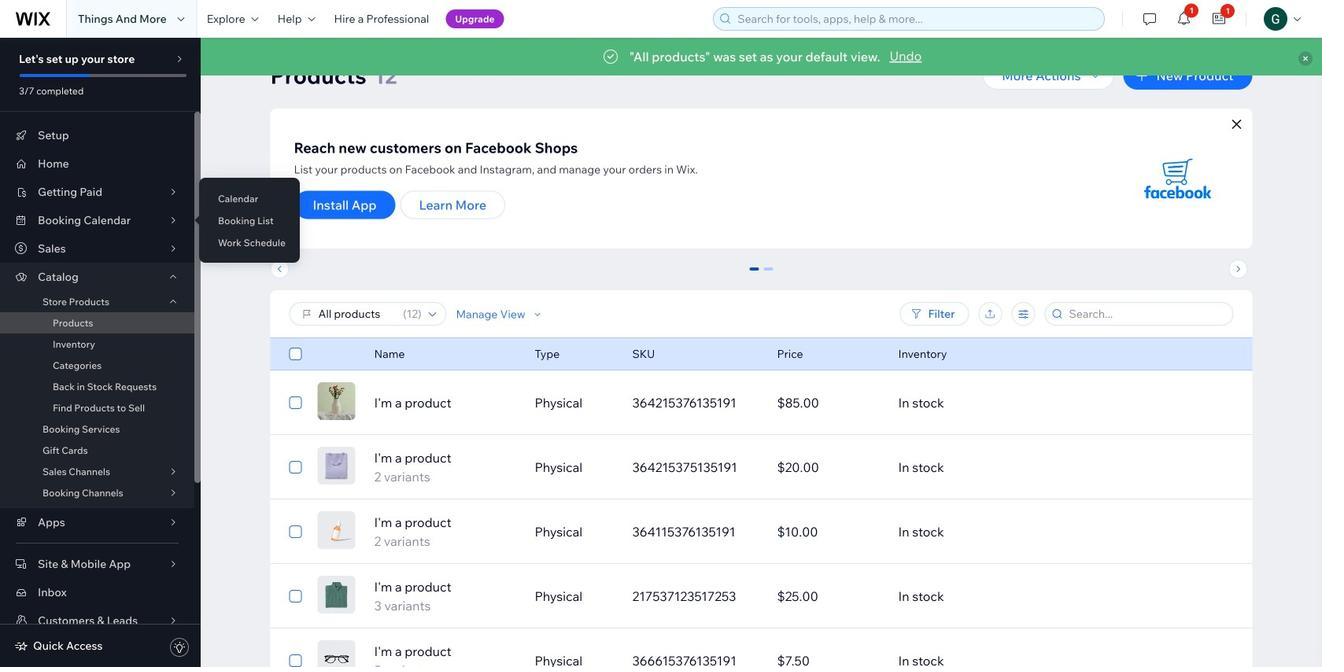 Task type: describe. For each thing, give the bounding box(es) containing it.
reach new customers on facebook shops image
[[1127, 127, 1229, 230]]

Search for tools, apps, help & more... field
[[733, 8, 1100, 30]]



Task type: vqa. For each thing, say whether or not it's contained in the screenshot.
See
no



Task type: locate. For each thing, give the bounding box(es) containing it.
Search... field
[[1064, 303, 1228, 325]]

Unsaved view field
[[314, 303, 398, 325]]

None checkbox
[[289, 345, 302, 364], [289, 458, 302, 477], [289, 587, 302, 606], [289, 345, 302, 364], [289, 458, 302, 477], [289, 587, 302, 606]]

None checkbox
[[289, 393, 302, 412], [289, 523, 302, 541], [289, 652, 302, 667], [289, 393, 302, 412], [289, 523, 302, 541], [289, 652, 302, 667]]

sidebar element
[[0, 38, 201, 667]]

alert
[[201, 38, 1322, 76]]



